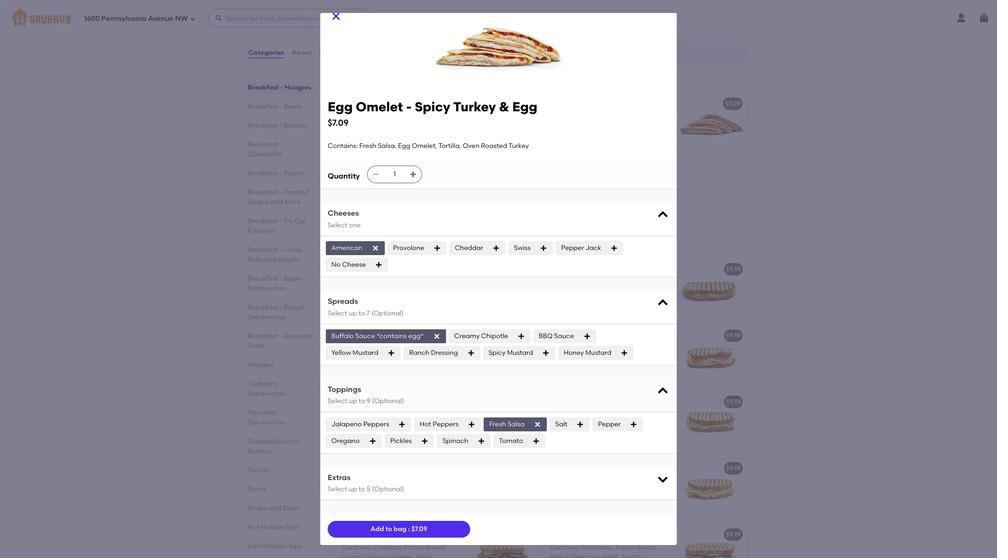Task type: vqa. For each thing, say whether or not it's contained in the screenshot.
subscription pass image corresponding to Rockies Frozen Yogurt
no



Task type: locate. For each thing, give the bounding box(es) containing it.
breakfast inside breakfast - toasted bagels and more
[[248, 188, 278, 196]]

contains: up spinach,
[[342, 113, 372, 121]]

add
[[371, 525, 384, 533]]

0 vertical spatial cream
[[428, 113, 450, 121]]

toasted
[[284, 188, 309, 196]]

1 vertical spatial garlic
[[373, 113, 392, 121]]

0 vertical spatial tortilla,
[[368, 132, 391, 139]]

2 select from the top
[[328, 309, 347, 317]]

1 sauce from the left
[[355, 332, 375, 340]]

contains: fresh salsa, egg omelet, tortilla, oven roasted turkey
[[328, 142, 529, 150], [342, 179, 451, 196]]

select down spreads
[[328, 309, 347, 317]]

panini down egg omelet - cali style cheesy turkey and bacon
[[404, 544, 424, 552]]

0 vertical spatial bagels
[[248, 198, 269, 206]]

Input item quantity number field
[[384, 166, 405, 183]]

- left biscuit
[[279, 304, 282, 311]]

peppers down 9
[[363, 420, 389, 428]]

contains: up jalapeno peppers
[[342, 411, 372, 419]]

hoagies tab
[[248, 360, 313, 370]]

2 cali from the left
[[593, 531, 606, 539]]

contains: down the bbq sauce
[[550, 345, 580, 353]]

(optional) for toppings
[[372, 398, 404, 405]]

cheeses
[[328, 209, 359, 218]]

bagel
[[284, 275, 302, 283]]

0 vertical spatial holiday
[[261, 524, 285, 532]]

breakfast - panini up breakfast - toasted bagels and more
[[248, 169, 303, 177]]

to
[[359, 309, 365, 317], [359, 398, 365, 405], [359, 486, 365, 494], [386, 525, 392, 533]]

2 sauce from the left
[[554, 332, 574, 340]]

1 horizontal spatial honey
[[593, 332, 613, 340]]

bagels inside breakfast - toasted bagels and more
[[248, 198, 269, 206]]

1 vertical spatial bacon,
[[615, 487, 637, 495]]

applewood up jalapenos,
[[550, 487, 586, 495]]

contains: up veggie
[[342, 544, 372, 552]]

- down breakfast - bowls tab
[[279, 122, 282, 130]]

$9.19
[[726, 265, 741, 273], [518, 332, 533, 340], [726, 332, 741, 340], [726, 398, 741, 406], [518, 464, 533, 472], [726, 464, 741, 472], [726, 531, 741, 539]]

breakfast for breakfast - bagel sandwiches tab
[[248, 275, 278, 283]]

spicy for egg omelet - spicy bacon
[[593, 464, 610, 472]]

select inside 'spreads select up to 7 (optional)'
[[328, 309, 347, 317]]

breakfast - toasted bagels and more tab
[[248, 188, 313, 207]]

0 vertical spatial burritos
[[284, 122, 308, 130]]

- left loose
[[279, 246, 282, 254]]

contains: for egg omelet - spicy turkey & egg
[[342, 179, 372, 187]]

(optional)
[[371, 309, 404, 317], [372, 398, 404, 405], [372, 486, 404, 494]]

contains: for egg omelet - ham
[[342, 345, 372, 353]]

bagels down loose
[[278, 256, 299, 264]]

specialty sandwiches
[[248, 409, 286, 427]]

breakfast inside breakfast - panini tab
[[248, 169, 278, 177]]

2 jack, from the left
[[606, 478, 623, 485]]

(optional) inside 'toppings select up to 9 (optional)'
[[372, 398, 404, 405]]

contains: panini bread, egg omelet
[[550, 278, 662, 286]]

- up the tortilla
[[381, 0, 383, 8]]

style for cheesy
[[400, 531, 415, 539]]

panini down egg omelet - southwest chipotle bacon
[[417, 478, 436, 485]]

panini inside breakfast - panini tab
[[284, 169, 303, 177]]

2 vertical spatial tortilla,
[[342, 189, 364, 196]]

0 vertical spatial breakfast - quesadilla
[[335, 73, 445, 84]]

cali up provolone,
[[593, 531, 606, 539]]

cheddar, inside contains: cheddar, panini bread, veggie cream cheese, meat
[[373, 544, 403, 552]]

spicy for egg omelet - spicy turkey & egg
[[385, 166, 402, 174]]

& for egg omelet - spicy turkey & egg $7.09
[[499, 99, 509, 115]]

breakfast - biscuit sandwiches tab
[[248, 303, 313, 322]]

0 vertical spatial chipotle
[[481, 332, 508, 340]]

contains: down buffalo
[[342, 345, 372, 353]]

oven inside "contains: garlic aioli, plain cream cheese, spinach, tomato, egg omelet, tortilla, oven roasted turkey"
[[393, 132, 409, 139]]

1 vertical spatial hoagies
[[248, 361, 274, 369]]

1 horizontal spatial peppers
[[433, 420, 459, 428]]

breakfast up breakfast - toasted bagels and more
[[248, 169, 278, 177]]

extras
[[328, 473, 351, 482]]

0 horizontal spatial hoagies
[[248, 361, 274, 369]]

to left 7
[[359, 309, 365, 317]]

panini up egg omelet - applewood smoked bacon
[[392, 238, 423, 250]]

burritos inside tab
[[284, 122, 308, 130]]

(optional) inside 'spreads select up to 7 (optional)'
[[371, 309, 404, 317]]

0 vertical spatial cheese,
[[342, 122, 367, 130]]

specialty
[[248, 409, 277, 417]]

mustard for yellow mustard
[[353, 349, 379, 357]]

0 horizontal spatial egg omelet - egg image
[[469, 0, 538, 55]]

0 vertical spatial hot
[[420, 420, 431, 428]]

- inside breakfast - loose rolls and bagels
[[279, 246, 282, 254]]

panini inside contains: panini bread, egg omelet, sausage patty
[[581, 411, 601, 419]]

cheese, left spinach,
[[342, 122, 367, 130]]

cali right add
[[385, 531, 398, 539]]

breakfast down reviews button
[[335, 73, 383, 84]]

jack, down egg omelet - spicy bacon
[[606, 478, 623, 485]]

2 style from the left
[[608, 531, 623, 539]]

1 horizontal spatial mustard
[[507, 349, 533, 357]]

ham
[[385, 332, 400, 340]]

creamy
[[454, 332, 480, 340], [342, 487, 367, 495]]

1 horizontal spatial ranch
[[550, 553, 570, 558]]

contains: down pepper jack
[[550, 278, 580, 286]]

egg omelet - cali style turkey and bacon ranch image
[[677, 525, 746, 558]]

0 vertical spatial egg omelet - egg image
[[469, 0, 538, 55]]

hot for hot peppers
[[420, 420, 431, 428]]

contains: up sausage
[[550, 411, 580, 419]]

2 vertical spatial ranch
[[550, 553, 570, 558]]

peppers for jalapeno peppers
[[363, 420, 389, 428]]

2 vertical spatial (optional)
[[372, 486, 404, 494]]

swiss
[[514, 244, 531, 252]]

american
[[331, 244, 362, 252]]

fresh salsa
[[489, 420, 525, 428]]

- left avocado on the bottom left of the page
[[279, 332, 282, 340]]

0 horizontal spatial breakfast - panini
[[248, 169, 303, 177]]

select down extras
[[328, 486, 347, 494]]

quesadilla
[[392, 73, 445, 84], [248, 150, 282, 158]]

1 vertical spatial bagels
[[278, 256, 299, 264]]

mustard
[[353, 349, 379, 357], [507, 349, 533, 357], [585, 349, 611, 357]]

meat, down egg omelet - honey smoked turkey
[[625, 345, 642, 353]]

pepper inside contains: pepper jack, panini bread, applewood smoked bacon, jalapenos, egg omelet
[[581, 478, 604, 485]]

0 horizontal spatial bagels
[[248, 198, 269, 206]]

breakfast inside breakfast - bowls tab
[[248, 103, 278, 110]]

1 horizontal spatial burritos
[[284, 122, 308, 130]]

hot for hot holiday sips
[[248, 524, 259, 532]]

svg image for pepper
[[630, 421, 638, 428]]

cheese,
[[342, 122, 367, 130], [388, 553, 414, 558]]

0 horizontal spatial style
[[400, 531, 415, 539]]

1 style from the left
[[400, 531, 415, 539]]

breakfast - hoagies
[[248, 84, 311, 91]]

omelet, inside the contains: fresh salsa, egg omelet, tortilla, oven roasted turkey
[[426, 179, 451, 187]]

panini inside contains: panini bread, applewood smoked bacon, egg omelet
[[373, 278, 393, 286]]

breakfast down breakfast - burritos
[[248, 141, 278, 149]]

aioli,
[[394, 113, 409, 121]]

jack
[[586, 244, 601, 252]]

1 horizontal spatial hoagies
[[285, 84, 311, 91]]

bowls up breakfast - burritos tab at the left
[[284, 103, 302, 110]]

cheese, inside "contains: garlic aioli, plain cream cheese, spinach, tomato, egg omelet, tortilla, oven roasted turkey"
[[342, 122, 367, 130]]

0 vertical spatial sips
[[286, 524, 299, 532]]

style
[[400, 531, 415, 539], [608, 531, 623, 539]]

to inside extras select up to 5 (optional)
[[359, 486, 365, 494]]

- up tomato,
[[406, 99, 412, 115]]

spinach
[[443, 437, 468, 445]]

svg image for spinach
[[478, 438, 485, 445]]

breakfast for breakfast - burritos tab at the left
[[248, 122, 278, 130]]

pennsylvania
[[101, 14, 147, 23]]

0 horizontal spatial cream
[[365, 553, 387, 558]]

hot
[[420, 420, 431, 428], [248, 524, 259, 532]]

yellow mustard
[[331, 349, 379, 357]]

toppings select up to 9 (optional)
[[328, 385, 404, 405]]

svg image for buffalo sauce *contains egg*
[[433, 333, 440, 340]]

and inside breakfast - loose rolls and bagels
[[264, 256, 276, 264]]

rolls
[[248, 256, 262, 264]]

to left 5
[[359, 486, 365, 494]]

up inside 'spreads select up to 7 (optional)'
[[349, 309, 357, 317]]

1 horizontal spatial bagels
[[278, 256, 299, 264]]

breakfast
[[335, 73, 383, 84], [248, 84, 279, 91], [248, 103, 278, 110], [248, 122, 278, 130], [248, 141, 278, 149], [248, 169, 278, 177], [248, 188, 278, 196], [248, 217, 278, 225], [335, 238, 383, 250], [248, 246, 278, 254], [248, 275, 278, 283], [248, 304, 278, 311], [248, 332, 278, 340]]

bacon, inside contains: pepper jack, panini bread, applewood smoked bacon, jalapenos, egg omelet
[[615, 487, 637, 495]]

cheddar, up the tortilla
[[373, 13, 403, 21]]

- up provolone,
[[589, 531, 591, 539]]

loose
[[284, 246, 302, 254]]

1 vertical spatial ranch
[[683, 531, 704, 539]]

turkey inside egg omelet - spicy turkey & egg $7.09
[[453, 99, 496, 115]]

quesadillas
[[248, 438, 285, 446]]

egg omelet - cali style turkey and bacon ranch
[[550, 531, 704, 539]]

hot down egg omelet - oven roasted turkey
[[420, 420, 431, 428]]

up inside 'toppings select up to 9 (optional)'
[[349, 398, 357, 405]]

meat, down provolone,
[[602, 553, 620, 558]]

0 vertical spatial hoagies
[[285, 84, 311, 91]]

applewood down egg omelet - applewood smoked bacon
[[417, 278, 453, 286]]

garlic up aioli,
[[385, 100, 405, 107]]

(optional) inside extras select up to 5 (optional)
[[372, 486, 404, 494]]

breakfast down rolls
[[248, 275, 278, 283]]

sips down hot holiday sips tab
[[289, 543, 302, 551]]

panini up toasted
[[284, 169, 303, 177]]

favorites
[[248, 227, 276, 235]]

0 horizontal spatial ranch
[[409, 349, 429, 357]]

egg omelet - sausage patty image
[[677, 392, 746, 452]]

about
[[292, 49, 312, 57]]

1 cali from the left
[[385, 531, 398, 539]]

1 vertical spatial (optional)
[[372, 398, 404, 405]]

1 horizontal spatial cream
[[428, 113, 450, 121]]

svg image for hot peppers
[[468, 421, 475, 428]]

bread,
[[394, 278, 415, 286], [602, 278, 623, 286], [394, 345, 415, 353], [602, 345, 623, 353], [394, 411, 415, 419], [602, 411, 623, 419], [438, 478, 458, 485], [645, 478, 666, 485], [425, 544, 446, 552], [637, 544, 657, 552]]

1 horizontal spatial style
[[608, 531, 623, 539]]

- left toasted
[[279, 188, 282, 196]]

2 up from the top
[[349, 398, 357, 405]]

up for spreads
[[349, 309, 357, 317]]

ciabatta sandwiches tab
[[248, 379, 313, 399]]

0 horizontal spatial quesadilla
[[248, 150, 282, 158]]

sauce for buffalo
[[355, 332, 375, 340]]

omelet, inside "contains: garlic aioli, plain cream cheese, spinach, tomato, egg omelet, tortilla, oven roasted turkey"
[[342, 132, 367, 139]]

iced holiday sips
[[248, 543, 302, 551]]

0 vertical spatial garlic
[[385, 100, 405, 107]]

sauce up yellow mustard
[[355, 332, 375, 340]]

1 vertical spatial egg omelet - egg image
[[677, 259, 746, 320]]

egg inside contains: panini bread, applewood smoked bacon, egg omelet
[[392, 288, 405, 296]]

1 select from the top
[[328, 221, 347, 229]]

1 vertical spatial cheddar,
[[373, 544, 403, 552]]

extras select up to 5 (optional)
[[328, 473, 404, 494]]

breakfast inside breakfast - loose rolls and bagels
[[248, 246, 278, 254]]

0 vertical spatial cheddar,
[[373, 13, 403, 21]]

& inside egg omelet - spicy turkey & egg $7.09
[[499, 99, 509, 115]]

1 jack, from the left
[[398, 478, 415, 485]]

- inside breakfast - avocado toast
[[279, 332, 282, 340]]

contains: down egg omelet - egg
[[342, 13, 372, 21]]

0 vertical spatial up
[[349, 309, 357, 317]]

(optional) for extras
[[372, 486, 404, 494]]

bacon, inside contains: panini bread, applewood smoked bacon, egg omelet
[[369, 288, 391, 296]]

omelet inside 'contains: pepper jack, panini bread, creamy chipotle, applewood smoked bacon, salsa, egg omelet'
[[426, 496, 450, 504]]

0 horizontal spatial hot
[[248, 524, 259, 532]]

svg image
[[331, 11, 342, 22], [215, 14, 222, 22], [372, 171, 380, 178], [656, 209, 669, 222], [434, 245, 441, 252], [540, 245, 547, 252], [375, 261, 383, 269], [433, 333, 440, 340], [517, 333, 525, 340], [467, 349, 475, 357], [542, 349, 550, 357], [621, 349, 628, 357], [468, 421, 475, 428], [534, 421, 541, 428], [577, 421, 584, 428], [630, 421, 638, 428], [369, 438, 376, 445], [478, 438, 485, 445], [656, 473, 669, 486]]

svg image for salt
[[577, 421, 584, 428]]

categories button
[[248, 36, 284, 70]]

specialty sandwiches tab
[[248, 408, 313, 428]]

contains: panini bread, meat, egg omelet down egg omelet - honey smoked turkey
[[550, 345, 656, 362]]

meat, for honey
[[625, 345, 642, 353]]

breakfast - bowls tab
[[248, 102, 313, 111]]

1 vertical spatial burritos
[[248, 448, 272, 455]]

and inside quesadillas and burritos
[[286, 438, 299, 446]]

- down breakfast - burritos tab at the left
[[279, 141, 282, 149]]

egg omelet - spicy bacon image
[[677, 458, 746, 519]]

ranch
[[409, 349, 429, 357], [683, 531, 704, 539], [550, 553, 570, 558]]

svg image for yellow mustard
[[388, 349, 395, 357]]

1 sandwiches from the top
[[248, 285, 286, 292]]

0 horizontal spatial honey
[[564, 349, 584, 357]]

0 vertical spatial bowls
[[284, 103, 302, 110]]

smoked inside contains: pepper jack, panini bread, applewood smoked bacon, jalapenos, egg omelet
[[587, 487, 613, 495]]

2 cheddar, from the top
[[373, 544, 403, 552]]

peppers up spinach on the bottom of page
[[433, 420, 459, 428]]

breakfast - burritos tab
[[248, 121, 313, 130]]

peppers for hot peppers
[[433, 420, 459, 428]]

2 horizontal spatial mustard
[[585, 349, 611, 357]]

sandwiches inside breakfast - bagel sandwiches
[[248, 285, 286, 292]]

spicy for egg omelet - spicy turkey & egg $7.09
[[415, 99, 450, 115]]

style up the contains: provolone, panini bread, ranch dressing, meat, tomato
[[608, 531, 623, 539]]

up
[[349, 309, 357, 317], [349, 398, 357, 405], [349, 486, 357, 494]]

1 up from the top
[[349, 309, 357, 317]]

sides
[[283, 505, 299, 512]]

select for extras
[[328, 486, 347, 494]]

select for toppings
[[328, 398, 347, 405]]

breakfast for breakfast - panini tab
[[248, 169, 278, 177]]

spreads select up to 7 (optional)
[[328, 297, 404, 317]]

2 horizontal spatial ranch
[[683, 531, 704, 539]]

egg omelet - southwest chipotle bacon image
[[469, 458, 538, 519]]

4 select from the top
[[328, 486, 347, 494]]

and inside breakfast - toasted bagels and more
[[271, 198, 283, 206]]

spicy inside egg omelet - spicy turkey & egg $7.09
[[415, 99, 450, 115]]

spicy up contains: pepper jack, panini bread, applewood smoked bacon, jalapenos, egg omelet
[[593, 464, 610, 472]]

1 vertical spatial breakfast - panini
[[335, 238, 423, 250]]

- up breakfast - burritos tab at the left
[[279, 103, 282, 110]]

breakfast for breakfast - try our favorites tab at the left of the page
[[248, 217, 278, 225]]

roasted down tomato,
[[411, 132, 437, 139]]

breakfast - quesadilla up egg omelet - garlic smoked turkey & egg
[[335, 73, 445, 84]]

1 vertical spatial quesadilla
[[248, 150, 282, 158]]

breakfast up favorites at left
[[248, 217, 278, 225]]

cream
[[428, 113, 450, 121], [365, 553, 387, 558]]

contains: for egg omelet - garlic smoked turkey & egg
[[342, 113, 372, 121]]

reviews button
[[319, 36, 346, 70]]

egg omelet - egg image for $9.19
[[677, 259, 746, 320]]

0 vertical spatial breakfast - panini
[[248, 169, 303, 177]]

0 vertical spatial bacon,
[[369, 288, 391, 296]]

sandwiches up breakfast - avocado toast
[[248, 313, 286, 321]]

2 vertical spatial bacon,
[[369, 496, 391, 504]]

1 horizontal spatial quesadilla
[[392, 73, 445, 84]]

svg image for no cheese
[[375, 261, 383, 269]]

applewood up contains: panini bread, applewood smoked bacon, egg omelet
[[385, 265, 422, 273]]

2 mustard from the left
[[507, 349, 533, 357]]

0 horizontal spatial peppers
[[363, 420, 389, 428]]

contains: inside contains: pepper jack, panini bread, applewood smoked bacon, jalapenos, egg omelet
[[550, 478, 580, 485]]

contains: inside contains: panini bread, egg omelet, sausage patty
[[550, 411, 580, 419]]

3 mustard from the left
[[585, 349, 611, 357]]

salsa,
[[423, 13, 442, 21], [378, 142, 397, 150], [392, 179, 410, 187], [392, 496, 411, 504]]

cheddar, for tortilla
[[373, 13, 403, 21]]

9
[[367, 398, 370, 405]]

hot up iced
[[248, 524, 259, 532]]

egg omelet - egg image for $5.99
[[469, 0, 538, 55]]

1 vertical spatial hot
[[248, 524, 259, 532]]

fresh down egg omelet - spicy turkey & egg
[[373, 179, 390, 187]]

patty
[[579, 421, 595, 429]]

holiday inside tab
[[261, 524, 285, 532]]

bbq sauce
[[539, 332, 574, 340]]

bread, inside contains: panini bread, egg omelet, sausage patty
[[602, 411, 623, 419]]

chipotle
[[481, 332, 508, 340], [420, 464, 447, 472]]

select inside extras select up to 5 (optional)
[[328, 486, 347, 494]]

1 vertical spatial up
[[349, 398, 357, 405]]

select for spreads
[[328, 309, 347, 317]]

- inside breakfast - bagel sandwiches
[[279, 275, 282, 283]]

contains: panini bread, egg omelet, sausage patty
[[550, 411, 663, 429]]

omelet
[[356, 0, 379, 8], [356, 99, 403, 115], [356, 100, 379, 107], [356, 166, 379, 174], [356, 265, 379, 273], [638, 278, 662, 286], [406, 288, 430, 296], [356, 332, 379, 340], [564, 332, 587, 340], [342, 354, 365, 362], [550, 354, 573, 362], [356, 398, 379, 406], [342, 421, 365, 429], [356, 464, 379, 472], [564, 464, 587, 472], [426, 496, 450, 504], [600, 496, 624, 504], [356, 531, 379, 539], [564, 531, 587, 539]]

svg image
[[979, 13, 990, 24], [190, 16, 195, 22], [410, 171, 417, 178], [372, 245, 379, 252], [492, 245, 500, 252], [611, 245, 618, 252], [656, 297, 669, 310], [583, 333, 591, 340], [388, 349, 395, 357], [656, 385, 669, 398], [398, 421, 406, 428], [421, 438, 429, 445], [532, 438, 540, 445]]

to inside 'spreads select up to 7 (optional)'
[[359, 309, 365, 317]]

to for toppings
[[359, 398, 365, 405]]

add to bag : $7.09
[[371, 525, 427, 533]]

pepper down egg omelet - spicy bacon
[[581, 478, 604, 485]]

burritos
[[284, 122, 308, 130], [248, 448, 272, 455]]

breakfast inside breakfast - try our favorites
[[248, 217, 278, 225]]

1 horizontal spatial bowls
[[284, 103, 302, 110]]

select inside the cheeses select one
[[328, 221, 347, 229]]

breakfast up breakfast - burritos
[[248, 103, 278, 110]]

svg image for tomato
[[532, 438, 540, 445]]

style for turkey
[[608, 531, 623, 539]]

1 vertical spatial chipotle
[[420, 464, 447, 472]]

cheddar
[[455, 244, 483, 252]]

applewood down egg omelet - southwest chipotle bacon
[[399, 487, 435, 495]]

svg image for bbq sauce
[[583, 333, 591, 340]]

meat, for ham
[[417, 345, 435, 353]]

hot inside tab
[[248, 524, 259, 532]]

fresh
[[404, 13, 421, 21], [359, 142, 376, 150], [373, 179, 390, 187], [489, 420, 506, 428]]

soups and sides tab
[[248, 504, 313, 513]]

to inside 'toppings select up to 9 (optional)'
[[359, 398, 365, 405]]

ranch dressing
[[409, 349, 458, 357]]

1 vertical spatial cream
[[365, 553, 387, 558]]

1 peppers from the left
[[363, 420, 389, 428]]

0 vertical spatial (optional)
[[371, 309, 404, 317]]

breakfast - quesadilla tab
[[248, 140, 313, 159]]

$9.19 for egg omelet - southwest chipotle bacon
[[726, 464, 741, 472]]

soups
[[248, 505, 267, 512]]

2 peppers from the left
[[433, 420, 459, 428]]

contains: up 5
[[342, 478, 372, 485]]

1 horizontal spatial sauce
[[554, 332, 574, 340]]

0 horizontal spatial mustard
[[353, 349, 379, 357]]

and
[[271, 198, 283, 206], [264, 256, 276, 264], [286, 438, 299, 446], [269, 505, 281, 512], [464, 531, 477, 539], [647, 531, 659, 539]]

contains: for egg omelet - spicy bacon
[[550, 478, 580, 485]]

breakfast - loose rolls and bagels tab
[[248, 245, 313, 265]]

bacon,
[[369, 288, 391, 296], [615, 487, 637, 495], [369, 496, 391, 504]]

2 horizontal spatial &
[[499, 99, 509, 115]]

contains: inside "contains: garlic aioli, plain cream cheese, spinach, tomato, egg omelet, tortilla, oven roasted turkey"
[[342, 113, 372, 121]]

fresh left salsa
[[489, 420, 506, 428]]

sips for iced holiday sips
[[289, 543, 302, 551]]

1 horizontal spatial hot
[[420, 420, 431, 428]]

1 horizontal spatial breakfast - panini
[[335, 238, 423, 250]]

1 horizontal spatial cheese,
[[388, 553, 414, 558]]

1 horizontal spatial jack,
[[606, 478, 623, 485]]

breakfast inside breakfast - biscuit sandwiches
[[248, 304, 278, 311]]

jack,
[[398, 478, 415, 485], [606, 478, 623, 485]]

cheddar, down 'add to bag : $7.09'
[[373, 544, 403, 552]]

2 vertical spatial up
[[349, 486, 357, 494]]

1 horizontal spatial egg omelet - egg image
[[677, 259, 746, 320]]

2 sandwiches from the top
[[248, 313, 286, 321]]

ciabatta
[[248, 380, 277, 388]]

egg omelet - cali style cheesy turkey and bacon
[[342, 531, 499, 539]]

- up egg omelet - garlic smoked turkey & egg
[[385, 73, 390, 84]]

1 vertical spatial holiday
[[263, 543, 287, 551]]

4 sandwiches from the top
[[248, 419, 286, 427]]

bacon, down chipotle,
[[369, 496, 391, 504]]

honey
[[593, 332, 613, 340], [564, 349, 584, 357]]

3 select from the top
[[328, 398, 347, 405]]

bacon, down egg omelet - spicy bacon
[[615, 487, 637, 495]]

breakfast - quesadilla down breakfast - burritos
[[248, 141, 282, 158]]

breakfast for breakfast - bowls tab
[[248, 103, 278, 110]]

1 vertical spatial tortilla,
[[439, 142, 461, 150]]

0 horizontal spatial sauce
[[355, 332, 375, 340]]

chipotle,
[[369, 487, 397, 495]]

1 mustard from the left
[[353, 349, 379, 357]]

cream right veggie
[[365, 553, 387, 558]]

1 vertical spatial cheese,
[[388, 553, 414, 558]]

svg image for cheddar
[[492, 245, 500, 252]]

1 horizontal spatial tortilla,
[[368, 132, 391, 139]]

breakfast inside breakfast - avocado toast
[[248, 332, 278, 340]]

meat, up hot peppers
[[417, 411, 435, 419]]

svg image for creamy chipotle
[[517, 333, 525, 340]]

0 horizontal spatial cheese,
[[342, 122, 367, 130]]

contains: inside the contains: provolone, panini bread, ranch dressing, meat, tomato
[[550, 544, 580, 552]]

creamy down extras
[[342, 487, 367, 495]]

hot holiday sips tab
[[248, 523, 313, 532]]

egg omelet - oven roasted turkey
[[342, 398, 452, 406]]

1 vertical spatial creamy
[[342, 487, 367, 495]]

holiday
[[261, 524, 285, 532], [263, 543, 287, 551]]

contains: panini bread, meat, egg omelet down egg omelet - oven roasted turkey
[[342, 411, 448, 429]]

panini down egg omelet - cali style turkey and bacon ranch
[[616, 544, 635, 552]]

contains: for egg omelet - cali style cheesy turkey and bacon
[[342, 544, 372, 552]]

omelet, inside contains: cheddar, fresh salsa, egg omelet, tortilla burrito
[[342, 23, 367, 31]]

sips
[[286, 524, 299, 532], [289, 543, 302, 551]]

1 vertical spatial breakfast - quesadilla
[[248, 141, 282, 158]]

breakfast - panini tab
[[248, 169, 313, 178]]

breakfast - bagel sandwiches tab
[[248, 274, 313, 293]]

select down toppings
[[328, 398, 347, 405]]

meat, inside the contains: provolone, panini bread, ranch dressing, meat, tomato
[[602, 553, 620, 558]]

0 horizontal spatial creamy
[[342, 487, 367, 495]]

0 horizontal spatial &
[[426, 166, 431, 174]]

1 horizontal spatial cali
[[593, 531, 606, 539]]

jack, inside 'contains: pepper jack, panini bread, creamy chipotle, applewood smoked bacon, salsa, egg omelet'
[[398, 478, 415, 485]]

contains: cheddar, fresh salsa, egg omelet, tortilla burrito
[[342, 13, 455, 31]]

smoked for contains: panini bread, applewood smoked bacon, egg omelet
[[342, 288, 367, 296]]

quesadilla up breakfast - panini tab
[[248, 150, 282, 158]]

up down toppings
[[349, 398, 357, 405]]

burritos for quesadillas and burritos
[[248, 448, 272, 455]]

sips down sides
[[286, 524, 299, 532]]

&
[[499, 99, 509, 115], [456, 100, 461, 107], [426, 166, 431, 174]]

cheese
[[342, 261, 366, 269]]

egg omelet - honey smoked turkey image
[[677, 326, 746, 386]]

- up spinach,
[[381, 100, 383, 107]]

contains: up cheeses
[[342, 179, 372, 187]]

cali for cheesy
[[385, 531, 398, 539]]

0 vertical spatial quesadilla
[[392, 73, 445, 84]]

turkey
[[453, 99, 496, 115], [433, 100, 454, 107], [438, 132, 459, 139], [509, 142, 529, 150], [404, 166, 425, 174], [412, 189, 432, 196], [642, 332, 663, 340], [431, 398, 452, 406], [442, 531, 462, 539], [625, 531, 645, 539]]

breakfast inside breakfast - hoagies tab
[[248, 84, 279, 91]]

one
[[349, 221, 361, 229]]

sauce right bbq
[[554, 332, 574, 340]]

breakfast - hoagies tab
[[248, 83, 313, 92]]

contains: inside contains: cheddar, fresh salsa, egg omelet, tortilla burrito
[[342, 13, 372, 21]]

0 horizontal spatial jack,
[[398, 478, 415, 485]]

meat, down egg*
[[417, 345, 435, 353]]

breakfast inside breakfast - burritos tab
[[248, 122, 278, 130]]

hoagies up breakfast - bowls tab
[[285, 84, 311, 91]]

0 horizontal spatial breakfast - quesadilla
[[248, 141, 282, 158]]

holiday for iced
[[263, 543, 287, 551]]

egg omelet - applewood smoked bacon image
[[469, 259, 538, 320]]

0 horizontal spatial tortilla,
[[342, 189, 364, 196]]

breakfast down breakfast - bagel sandwiches
[[248, 304, 278, 311]]

holiday down hot holiday sips
[[263, 543, 287, 551]]

breakfast inside breakfast - bagel sandwiches
[[248, 275, 278, 283]]

sauce
[[355, 332, 375, 340], [554, 332, 574, 340]]

contains: pepper jack, panini bread, applewood smoked bacon, jalapenos, egg omelet
[[550, 478, 666, 504]]

breakfast for breakfast - quesadilla tab
[[248, 141, 278, 149]]

holiday down 'soups and sides'
[[261, 524, 285, 532]]

1 cheddar, from the top
[[373, 13, 403, 21]]

burritos down breakfast - bowls tab
[[284, 122, 308, 130]]

meat, for oven
[[417, 411, 435, 419]]

egg omelet - spicy turkey & egg $7.09
[[328, 99, 537, 128]]

bagels up favorites at left
[[248, 198, 269, 206]]

up inside extras select up to 5 (optional)
[[349, 486, 357, 494]]

panini down egg omelet - spicy bacon
[[625, 478, 644, 485]]

egg omelet - egg image
[[469, 0, 538, 55], [677, 259, 746, 320]]

ranch inside the contains: provolone, panini bread, ranch dressing, meat, tomato
[[550, 553, 570, 558]]

1 horizontal spatial creamy
[[454, 332, 480, 340]]

cheddar, inside contains: cheddar, fresh salsa, egg omelet, tortilla burrito
[[373, 13, 403, 21]]

panini down egg omelet - applewood smoked bacon
[[373, 278, 393, 286]]

0 horizontal spatial burritos
[[248, 448, 272, 455]]

3 up from the top
[[349, 486, 357, 494]]

0 horizontal spatial cali
[[385, 531, 398, 539]]

contains: inside contains: panini bread, applewood smoked bacon, egg omelet
[[342, 278, 372, 286]]

jack, inside contains: pepper jack, panini bread, applewood smoked bacon, jalapenos, egg omelet
[[606, 478, 623, 485]]

avenue
[[148, 14, 174, 23]]

1 vertical spatial bowls
[[248, 486, 266, 493]]

up for extras
[[349, 486, 357, 494]]

3 sandwiches from the top
[[248, 390, 286, 398]]

$9.19 for egg omelet - oven roasted turkey
[[726, 398, 741, 406]]



Task type: describe. For each thing, give the bounding box(es) containing it.
svg image for american
[[372, 245, 379, 252]]

garlic inside "contains: garlic aioli, plain cream cheese, spinach, tomato, egg omelet, tortilla, oven roasted turkey"
[[373, 113, 392, 121]]

- inside breakfast - try our favorites
[[279, 217, 282, 225]]

egg omelet - oven roasted turkey image
[[469, 392, 538, 452]]

:
[[408, 525, 410, 533]]

jack, for bacon,
[[606, 478, 623, 485]]

- up breakfast - toasted bagels and more "tab"
[[279, 169, 282, 177]]

applewood inside 'contains: pepper jack, panini bread, creamy chipotle, applewood smoked bacon, salsa, egg omelet'
[[399, 487, 435, 495]]

- inside breakfast - toasted bagels and more
[[279, 188, 282, 196]]

salads
[[248, 467, 269, 474]]

- up contains: pepper jack, panini bread, applewood smoked bacon, jalapenos, egg omelet
[[589, 464, 591, 472]]

buffalo sauce *contains egg*
[[331, 332, 424, 340]]

smoked for egg omelet - honey smoked turkey
[[615, 332, 641, 340]]

egg omelet - ham & egg image
[[677, 94, 746, 154]]

0 horizontal spatial bowls
[[248, 486, 266, 493]]

tortilla
[[368, 23, 389, 31]]

contains: cheddar, panini bread, veggie cream cheese, meat
[[342, 544, 446, 558]]

cali for turkey
[[593, 531, 606, 539]]

egg omelet - cali style cheesy turkey and bacon image
[[469, 525, 538, 558]]

panini down egg omelet - oven roasted turkey
[[373, 411, 393, 419]]

egg omelet - spicy turkey & egg image
[[469, 160, 538, 220]]

$7.09 inside egg omelet - spicy turkey & egg $7.09
[[328, 117, 349, 128]]

dressing
[[431, 349, 458, 357]]

egg omelet - spicy turkey & egg
[[342, 166, 445, 174]]

svg image for jalapeno peppers
[[398, 421, 406, 428]]

breakfast for breakfast - biscuit sandwiches tab
[[248, 304, 278, 311]]

egg omelet - ham
[[342, 332, 400, 340]]

egg inside 'contains: pepper jack, panini bread, creamy chipotle, applewood smoked bacon, salsa, egg omelet'
[[413, 496, 425, 504]]

contains: panini bread, meat, egg omelet for honey
[[550, 345, 656, 362]]

panini down jack
[[581, 278, 601, 286]]

no cheese
[[331, 261, 366, 269]]

jalapeno
[[331, 420, 362, 428]]

egg omelet - garlic smoked turkey & egg
[[342, 100, 474, 107]]

egg inside the contains: fresh salsa, egg omelet, tortilla, oven roasted turkey
[[412, 179, 424, 187]]

egg inside contains: cheddar, fresh salsa, egg omelet, tortilla burrito
[[443, 13, 455, 21]]

- up breakfast - bowls tab
[[280, 84, 283, 91]]

dressing,
[[571, 553, 600, 558]]

$5.99
[[516, 0, 533, 8]]

panini down buffalo sauce *contains egg*
[[373, 345, 393, 353]]

tortilla, inside "contains: garlic aioli, plain cream cheese, spinach, tomato, egg omelet, tortilla, oven roasted turkey"
[[368, 132, 391, 139]]

smoked inside 'contains: pepper jack, panini bread, creamy chipotle, applewood smoked bacon, salsa, egg omelet'
[[342, 496, 367, 504]]

contains: garlic aioli, plain cream cheese, spinach, tomato, egg omelet, tortilla, oven roasted turkey
[[342, 113, 459, 139]]

5
[[367, 486, 371, 494]]

yellow
[[331, 349, 351, 357]]

svg image for provolone
[[434, 245, 441, 252]]

omelet inside egg omelet - spicy turkey & egg $7.09
[[356, 99, 403, 115]]

panini down egg omelet - honey smoked turkey
[[581, 345, 601, 353]]

egg omelet - spicy bacon
[[550, 464, 633, 472]]

omelet, inside contains: panini bread, egg omelet, sausage patty
[[638, 411, 663, 419]]

egg omelet - egg
[[342, 0, 397, 8]]

omelet inside contains: panini bread, applewood smoked bacon, egg omelet
[[406, 288, 430, 296]]

- left input item quantity number field
[[381, 166, 383, 174]]

main navigation navigation
[[0, 0, 997, 36]]

soups and sides
[[248, 505, 299, 512]]

breakfast for breakfast - hoagies tab
[[248, 84, 279, 91]]

pepper right patty
[[598, 420, 621, 428]]

roasted inside the contains: fresh salsa, egg omelet, tortilla, oven roasted turkey
[[384, 189, 410, 196]]

egg omelet - southwest chipotle bacon
[[342, 464, 469, 472]]

- up contains: panini bread, applewood smoked bacon, egg omelet
[[381, 265, 383, 273]]

- inside breakfast - quesadilla
[[279, 141, 282, 149]]

reviews
[[319, 49, 345, 57]]

quantity
[[328, 172, 360, 180]]

contains: for egg omelet - egg
[[342, 13, 372, 21]]

svg image for fresh salsa
[[534, 421, 541, 428]]

try
[[284, 217, 293, 225]]

no
[[331, 261, 341, 269]]

cheese, inside contains: cheddar, panini bread, veggie cream cheese, meat
[[388, 553, 414, 558]]

biscuit
[[284, 304, 304, 311]]

panini inside contains: pepper jack, panini bread, applewood smoked bacon, jalapenos, egg omelet
[[625, 478, 644, 485]]

egg omelet - applewood smoked bacon
[[342, 265, 471, 273]]

0 vertical spatial contains: fresh salsa, egg omelet, tortilla, oven roasted turkey
[[328, 142, 529, 150]]

jalapeno peppers
[[331, 420, 389, 428]]

jalapenos,
[[550, 496, 585, 504]]

spicy down creamy chipotle
[[489, 349, 506, 357]]

contains: for egg omelet - southwest chipotle bacon
[[342, 478, 372, 485]]

applewood inside contains: pepper jack, panini bread, applewood smoked bacon, jalapenos, egg omelet
[[550, 487, 586, 495]]

7
[[367, 309, 370, 317]]

$7.09 inside $7.09 button
[[725, 100, 741, 107]]

pepper inside 'contains: pepper jack, panini bread, creamy chipotle, applewood smoked bacon, salsa, egg omelet'
[[373, 478, 396, 485]]

breakfast - quesadilla inside tab
[[248, 141, 282, 158]]

cheddar, for cheese,
[[373, 544, 403, 552]]

cream inside "contains: garlic aioli, plain cream cheese, spinach, tomato, egg omelet, tortilla, oven roasted turkey"
[[428, 113, 450, 121]]

spreads
[[328, 297, 358, 306]]

mustard for spicy mustard
[[507, 349, 533, 357]]

breakfast - burritos
[[248, 122, 308, 130]]

0 vertical spatial honey
[[593, 332, 613, 340]]

egg inside "contains: garlic aioli, plain cream cheese, spinach, tomato, egg omelet, tortilla, oven roasted turkey"
[[425, 122, 437, 130]]

roasted up hot peppers
[[403, 398, 430, 406]]

honey mustard
[[564, 349, 611, 357]]

egg omelet - ham image
[[469, 326, 538, 386]]

sauce for bbq
[[554, 332, 574, 340]]

smoked for egg omelet - applewood smoked bacon
[[423, 265, 449, 273]]

svg image for pickles
[[421, 438, 429, 445]]

contains: for egg omelet - oven roasted turkey
[[342, 411, 372, 419]]

panini inside 'contains: pepper jack, panini bread, creamy chipotle, applewood smoked bacon, salsa, egg omelet'
[[417, 478, 436, 485]]

(optional) for spreads
[[371, 309, 404, 317]]

spinach,
[[369, 122, 396, 130]]

svg image for pepper jack
[[611, 245, 618, 252]]

bread, inside the contains: provolone, panini bread, ranch dressing, meat, tomato
[[637, 544, 657, 552]]

fresh down spinach,
[[359, 142, 376, 150]]

bread, inside contains: cheddar, panini bread, veggie cream cheese, meat
[[425, 544, 446, 552]]

2 horizontal spatial tortilla,
[[439, 142, 461, 150]]

breakfast - avocado toast tab
[[248, 331, 313, 351]]

1600
[[84, 14, 100, 23]]

egg inside contains: panini bread, egg omelet, sausage patty
[[625, 411, 637, 419]]

buffalo
[[331, 332, 354, 340]]

contains: panini bread, meat, egg omelet for oven
[[342, 411, 448, 429]]

- up honey mustard
[[589, 332, 591, 340]]

1 vertical spatial contains: fresh salsa, egg omelet, tortilla, oven roasted turkey
[[342, 179, 451, 196]]

- inside breakfast - biscuit sandwiches
[[279, 304, 282, 311]]

breakfast for breakfast - loose rolls and bagels tab in the top of the page
[[248, 246, 278, 254]]

iced
[[248, 543, 262, 551]]

breakfast - panini inside tab
[[248, 169, 303, 177]]

0 vertical spatial creamy
[[454, 332, 480, 340]]

cheeses select one
[[328, 209, 361, 229]]

burrito
[[391, 23, 412, 31]]

our
[[295, 217, 306, 225]]

egg omelet - honey smoked turkey
[[550, 332, 663, 340]]

bagels inside breakfast - loose rolls and bagels
[[278, 256, 299, 264]]

turkey inside the contains: fresh salsa, egg omelet, tortilla, oven roasted turkey
[[412, 189, 432, 196]]

svg image for spicy mustard
[[542, 349, 550, 357]]

salsa, inside contains: cheddar, fresh salsa, egg omelet, tortilla burrito
[[423, 13, 442, 21]]

- left bag on the bottom
[[381, 531, 383, 539]]

svg image inside main navigation navigation
[[215, 14, 222, 22]]

contains: for egg omelet - honey smoked turkey
[[550, 345, 580, 353]]

omelet inside contains: pepper jack, panini bread, applewood smoked bacon, jalapenos, egg omelet
[[600, 496, 624, 504]]

panini inside contains: cheddar, panini bread, veggie cream cheese, meat
[[404, 544, 424, 552]]

bread, inside contains: panini bread, applewood smoked bacon, egg omelet
[[394, 278, 415, 286]]

creamy inside 'contains: pepper jack, panini bread, creamy chipotle, applewood smoked bacon, salsa, egg omelet'
[[342, 487, 367, 495]]

- inside egg omelet - spicy turkey & egg $7.09
[[406, 99, 412, 115]]

plain
[[411, 113, 426, 121]]

bacon, inside 'contains: pepper jack, panini bread, creamy chipotle, applewood smoked bacon, salsa, egg omelet'
[[369, 496, 391, 504]]

- left 'provolone'
[[385, 238, 390, 250]]

salsa, inside 'contains: pepper jack, panini bread, creamy chipotle, applewood smoked bacon, salsa, egg omelet'
[[392, 496, 411, 504]]

0 vertical spatial ranch
[[409, 349, 429, 357]]

contains: panini bread, meat, egg omelet for ham
[[342, 345, 448, 362]]

mustard for honey mustard
[[585, 349, 611, 357]]

svg image for 1600 pennsylvania avenue nw
[[190, 16, 195, 22]]

bowls tab
[[248, 485, 313, 494]]

sips for hot holiday sips
[[286, 524, 299, 532]]

roasted up "egg omelet - spicy turkey & egg" image
[[481, 142, 507, 150]]

- left ham
[[381, 332, 383, 340]]

- left southwest
[[381, 464, 383, 472]]

bread, inside 'contains: pepper jack, panini bread, creamy chipotle, applewood smoked bacon, salsa, egg omelet'
[[438, 478, 458, 485]]

breakfast - loose rolls and bagels
[[248, 246, 302, 264]]

to for extras
[[359, 486, 365, 494]]

1 horizontal spatial breakfast - quesadilla
[[335, 73, 445, 84]]

quesadillas and burritos tab
[[248, 437, 313, 456]]

roasted inside "contains: garlic aioli, plain cream cheese, spinach, tomato, egg omelet, tortilla, oven roasted turkey"
[[411, 132, 437, 139]]

ciabatta sandwiches
[[248, 380, 286, 398]]

jack, for applewood
[[398, 478, 415, 485]]

to for spreads
[[359, 309, 365, 317]]

holiday for hot
[[261, 524, 285, 532]]

breakfast down "one"
[[335, 238, 383, 250]]

$9.19 for egg omelet - applewood smoked bacon
[[726, 265, 741, 273]]

contains: for egg omelet - applewood smoked bacon
[[342, 278, 372, 286]]

breakfast - bowls
[[248, 103, 302, 110]]

applewood inside contains: panini bread, applewood smoked bacon, egg omelet
[[417, 278, 453, 286]]

$9.19 for egg omelet - cali style cheesy turkey and bacon
[[726, 531, 741, 539]]

veggie
[[342, 553, 363, 558]]

quesadilla inside breakfast - quesadilla
[[248, 150, 282, 158]]

salads tab
[[248, 466, 313, 475]]

breakfast - try our favorites
[[248, 217, 306, 235]]

cheesy
[[417, 531, 440, 539]]

provolone
[[393, 244, 424, 252]]

bbq
[[539, 332, 553, 340]]

$7.09 button
[[544, 94, 746, 154]]

smoked for egg omelet - garlic smoked turkey & egg
[[406, 100, 432, 107]]

- right 9
[[381, 398, 383, 406]]

svg image for swiss
[[540, 245, 547, 252]]

sandwiches inside breakfast - biscuit sandwiches
[[248, 313, 286, 321]]

breakfast for breakfast - avocado toast tab
[[248, 332, 278, 340]]

burritos for breakfast - burritos
[[284, 122, 308, 130]]

breakfast - bagel sandwiches
[[248, 275, 302, 292]]

cream inside contains: cheddar, panini bread, veggie cream cheese, meat
[[365, 553, 387, 558]]

iced holiday sips tab
[[248, 542, 313, 551]]

egg omelet - garlic smoked turkey & egg image
[[469, 94, 538, 154]]

salsa
[[508, 420, 525, 428]]

1 vertical spatial honey
[[564, 349, 584, 357]]

fresh inside the contains: fresh salsa, egg omelet, tortilla, oven roasted turkey
[[373, 179, 390, 187]]

avocado
[[284, 332, 312, 340]]

up for toppings
[[349, 398, 357, 405]]

1 horizontal spatial chipotle
[[481, 332, 508, 340]]

breakfast - toasted bagels and more
[[248, 188, 309, 206]]

breakfast for breakfast - toasted bagels and more "tab"
[[248, 188, 278, 196]]

salsa, inside the contains: fresh salsa, egg omelet, tortilla, oven roasted turkey
[[392, 179, 410, 187]]

contains: up quantity
[[328, 142, 358, 150]]

bread, inside contains: pepper jack, panini bread, applewood smoked bacon, jalapenos, egg omelet
[[645, 478, 666, 485]]

breakfast - try our favorites tab
[[248, 216, 313, 236]]

toast
[[248, 342, 265, 350]]

select for cheeses
[[328, 221, 347, 229]]

$9.19 for egg omelet - ham
[[726, 332, 741, 340]]

fresh inside contains: cheddar, fresh salsa, egg omelet, tortilla burrito
[[404, 13, 421, 21]]

salt
[[555, 420, 567, 428]]

contains: panini bread, applewood smoked bacon, egg omelet
[[342, 278, 453, 296]]

southwest
[[385, 464, 418, 472]]

1600 pennsylvania avenue nw
[[84, 14, 188, 23]]

sausage
[[550, 421, 577, 429]]

panini inside the contains: provolone, panini bread, ranch dressing, meat, tomato
[[616, 544, 635, 552]]

pickles
[[390, 437, 412, 445]]

pepper jack
[[561, 244, 601, 252]]

svg image for ranch dressing
[[467, 349, 475, 357]]

about button
[[291, 36, 312, 70]]

spicy mustard
[[489, 349, 533, 357]]

oven inside the contains: fresh salsa, egg omelet, tortilla, oven roasted turkey
[[366, 189, 383, 196]]

1 horizontal spatial &
[[456, 100, 461, 107]]

pepper left jack
[[561, 244, 584, 252]]

svg image for oregano
[[369, 438, 376, 445]]

& for egg omelet - spicy turkey & egg
[[426, 166, 431, 174]]

to left bag on the bottom
[[386, 525, 392, 533]]

egg inside contains: pepper jack, panini bread, applewood smoked bacon, jalapenos, egg omelet
[[586, 496, 598, 504]]

svg image for honey mustard
[[621, 349, 628, 357]]

provolone,
[[581, 544, 614, 552]]

turkey inside "contains: garlic aioli, plain cream cheese, spinach, tomato, egg omelet, tortilla, oven roasted turkey"
[[438, 132, 459, 139]]

tortilla, inside the contains: fresh salsa, egg omelet, tortilla, oven roasted turkey
[[342, 189, 364, 196]]



